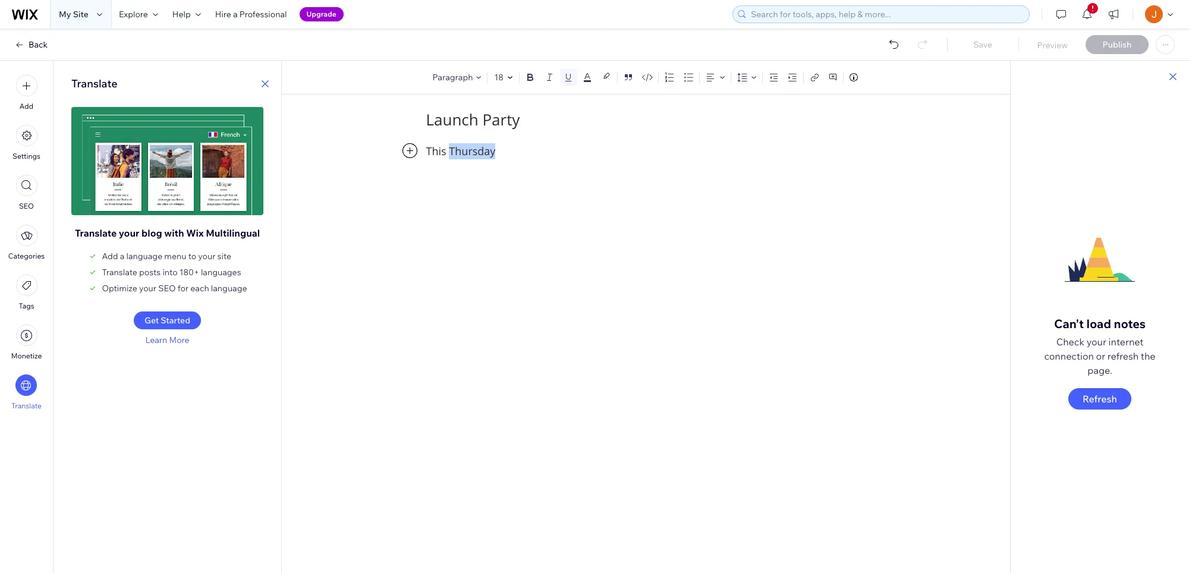 Task type: locate. For each thing, give the bounding box(es) containing it.
a for professional
[[233, 9, 238, 20]]

1 vertical spatial seo
[[158, 283, 176, 294]]

my
[[59, 9, 71, 20]]

a right hire
[[233, 9, 238, 20]]

menu
[[0, 68, 53, 417]]

upgrade button
[[299, 7, 343, 21]]

your
[[119, 227, 139, 239], [198, 251, 215, 262], [139, 283, 156, 294], [1087, 336, 1106, 348]]

translate inside add a language menu to your site translate posts into 180+ languages optimize your seo for each language
[[102, 267, 137, 278]]

a inside add a language menu to your site translate posts into 180+ languages optimize your seo for each language
[[120, 251, 124, 262]]

translate
[[71, 77, 117, 90], [75, 227, 117, 239], [102, 267, 137, 278], [11, 401, 42, 410]]

0 vertical spatial seo
[[19, 202, 34, 210]]

180+
[[179, 267, 199, 278]]

0 horizontal spatial add
[[20, 102, 33, 111]]

seo
[[19, 202, 34, 210], [158, 283, 176, 294]]

monetize
[[11, 351, 42, 360]]

check
[[1056, 336, 1084, 348]]

This Thursday text field
[[426, 143, 866, 425]]

None field
[[493, 71, 504, 83]]

0 vertical spatial language
[[126, 251, 162, 262]]

categories button
[[8, 225, 45, 260]]

0 horizontal spatial language
[[126, 251, 162, 262]]

1 vertical spatial add
[[102, 251, 118, 262]]

the
[[1141, 350, 1156, 362]]

add button
[[16, 75, 37, 111]]

a
[[233, 9, 238, 20], [120, 251, 124, 262]]

seo button
[[16, 175, 37, 210]]

a up optimize
[[120, 251, 124, 262]]

1 horizontal spatial language
[[211, 283, 247, 294]]

seo inside button
[[19, 202, 34, 210]]

plugin toolbar image
[[402, 143, 417, 158]]

add inside button
[[20, 102, 33, 111]]

seo up categories button
[[19, 202, 34, 210]]

0 vertical spatial a
[[233, 9, 238, 20]]

your inside 'can't load notes check your internet connection or refresh the page.'
[[1087, 336, 1106, 348]]

1 vertical spatial a
[[120, 251, 124, 262]]

your left blog
[[119, 227, 139, 239]]

notes
[[1114, 316, 1146, 331]]

refresh button
[[1068, 388, 1131, 410]]

add
[[20, 102, 33, 111], [102, 251, 118, 262]]

explore
[[119, 9, 148, 20]]

for
[[178, 283, 189, 294]]

add up optimize
[[102, 251, 118, 262]]

settings button
[[13, 125, 40, 161]]

into
[[163, 267, 178, 278]]

0 horizontal spatial a
[[120, 251, 124, 262]]

add inside add a language menu to your site translate posts into 180+ languages optimize your seo for each language
[[102, 251, 118, 262]]

Search for tools, apps, help & more... field
[[747, 6, 1026, 23]]

0 horizontal spatial seo
[[19, 202, 34, 210]]

your down posts
[[139, 283, 156, 294]]

language up posts
[[126, 251, 162, 262]]

started
[[161, 315, 190, 326]]

seo left the for on the left of the page
[[158, 283, 176, 294]]

this thursday
[[426, 144, 498, 158]]

0 vertical spatial add
[[20, 102, 33, 111]]

can't load notes check your internet connection or refresh the page.
[[1044, 316, 1156, 376]]

language down languages at top
[[211, 283, 247, 294]]

professional
[[239, 9, 287, 20]]

your right to
[[198, 251, 215, 262]]

translate your blog with wix multilingual
[[75, 227, 260, 239]]

back button
[[14, 39, 48, 50]]

your up or
[[1087, 336, 1106, 348]]

menu containing add
[[0, 68, 53, 417]]

1 horizontal spatial a
[[233, 9, 238, 20]]

refresh
[[1107, 350, 1139, 362]]

load
[[1086, 316, 1111, 331]]

1 horizontal spatial add
[[102, 251, 118, 262]]

settings
[[13, 152, 40, 161]]

tags button
[[16, 275, 37, 310]]

1 horizontal spatial seo
[[158, 283, 176, 294]]

add up settings button
[[20, 102, 33, 111]]

help
[[172, 9, 191, 20]]

hire a professional
[[215, 9, 287, 20]]

language
[[126, 251, 162, 262], [211, 283, 247, 294]]

hire
[[215, 9, 231, 20]]

languages
[[201, 267, 241, 278]]



Task type: describe. For each thing, give the bounding box(es) containing it.
translate button
[[11, 375, 42, 410]]

site
[[217, 251, 231, 262]]

upgrade
[[306, 10, 336, 18]]

more
[[169, 335, 189, 345]]

get
[[144, 315, 159, 326]]

tags
[[19, 301, 34, 310]]

1 vertical spatial language
[[211, 283, 247, 294]]

monetize button
[[11, 325, 42, 360]]

hire a professional link
[[208, 0, 294, 29]]

page.
[[1088, 364, 1112, 376]]

learn
[[145, 335, 167, 345]]

each
[[190, 283, 209, 294]]

get started button
[[134, 312, 201, 329]]

blog
[[142, 227, 162, 239]]

optimize
[[102, 283, 137, 294]]

can't
[[1054, 316, 1084, 331]]

to
[[188, 251, 196, 262]]

internet
[[1109, 336, 1143, 348]]

refresh
[[1083, 393, 1117, 405]]

learn more button
[[145, 335, 189, 345]]

connection
[[1044, 350, 1094, 362]]

add a language menu to your site translate posts into 180+ languages optimize your seo for each language
[[102, 251, 247, 294]]

thursday
[[449, 144, 495, 158]]

paragraph
[[433, 72, 473, 82]]

back
[[29, 39, 48, 50]]

wix
[[186, 227, 204, 239]]

add for add a language menu to your site translate posts into 180+ languages optimize your seo for each language
[[102, 251, 118, 262]]

add for add
[[20, 102, 33, 111]]

my site
[[59, 9, 89, 20]]

this
[[426, 144, 446, 158]]

menu
[[164, 251, 186, 262]]

categories
[[8, 251, 45, 260]]

learn more
[[145, 335, 189, 345]]

posts
[[139, 267, 161, 278]]

site
[[73, 9, 89, 20]]

with
[[164, 227, 184, 239]]

or
[[1096, 350, 1105, 362]]

multilingual
[[206, 227, 260, 239]]

a for language
[[120, 251, 124, 262]]

seo inside add a language menu to your site translate posts into 180+ languages optimize your seo for each language
[[158, 283, 176, 294]]

help button
[[165, 0, 208, 29]]

get started
[[144, 315, 190, 326]]

paragraph button
[[430, 69, 485, 86]]

Add a Catchy Title text field
[[426, 109, 858, 130]]



Task type: vqa. For each thing, say whether or not it's contained in the screenshot.
SEO button
yes



